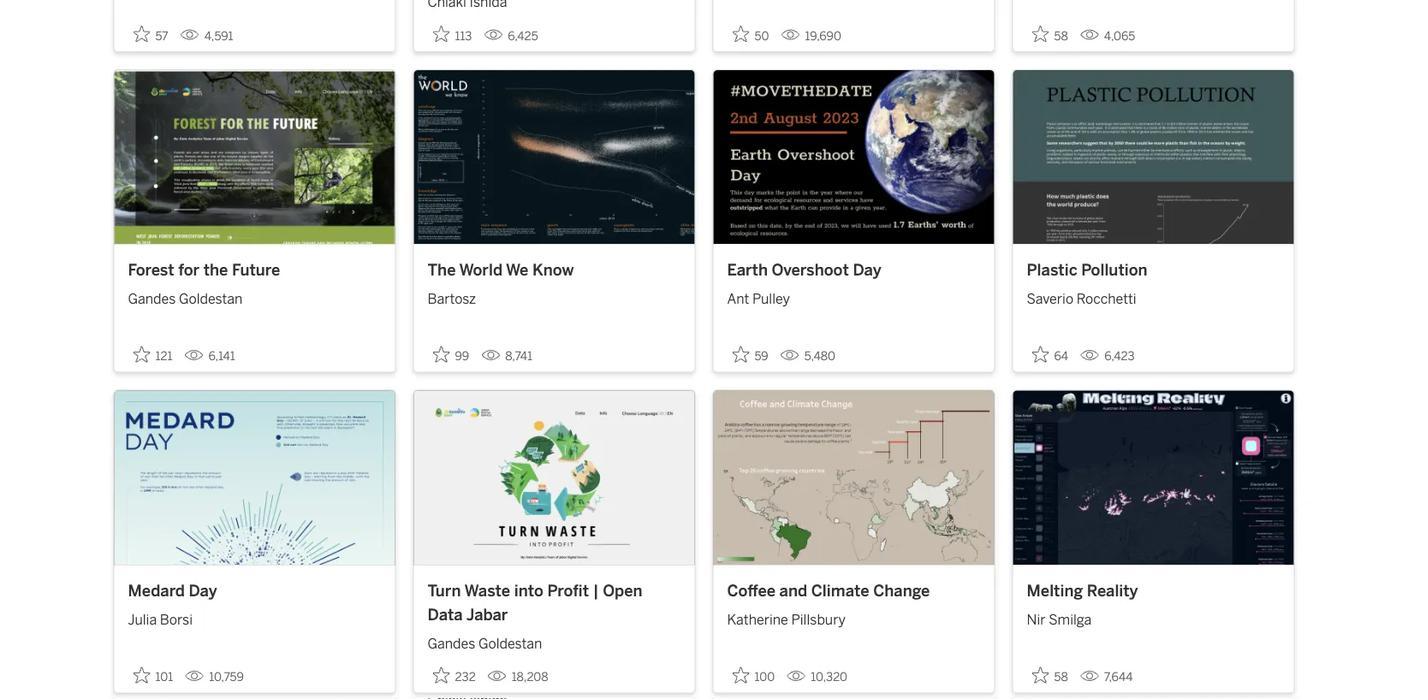 Task type: describe. For each thing, give the bounding box(es) containing it.
plastic pollution link
[[1027, 259, 1281, 282]]

reality
[[1087, 582, 1139, 601]]

101
[[155, 671, 173, 685]]

melting reality link
[[1027, 580, 1281, 603]]

turn waste into profit | open data jabar link
[[428, 580, 681, 627]]

6,141
[[208, 350, 235, 364]]

8,741
[[506, 350, 533, 364]]

4,591
[[204, 29, 233, 43]]

earth overshoot day link
[[728, 259, 981, 282]]

gandes goldestan link for future
[[128, 282, 382, 310]]

ant
[[728, 291, 750, 308]]

smilga‬‎
[[1049, 612, 1092, 629]]

18,208
[[512, 671, 549, 685]]

workbook thumbnail image for pollution
[[1014, 70, 1294, 244]]

workbook thumbnail image for overshoot
[[714, 70, 995, 244]]

7,644
[[1105, 671, 1134, 685]]

19,690 views element
[[775, 22, 849, 50]]

saverio
[[1027, 291, 1074, 308]]

coffee
[[728, 582, 776, 601]]

earth
[[728, 261, 768, 280]]

melting
[[1027, 582, 1084, 601]]

the world we know
[[428, 261, 574, 280]]

forest for the future link
[[128, 259, 382, 282]]

64
[[1055, 350, 1069, 364]]

overshoot
[[772, 261, 849, 280]]

113
[[455, 29, 472, 43]]

pillsbury
[[792, 612, 846, 629]]

we
[[506, 261, 529, 280]]

8,741 views element
[[475, 343, 540, 371]]

julia
[[128, 612, 157, 629]]

6,423
[[1105, 350, 1135, 364]]

katherine pillsbury link
[[728, 603, 981, 631]]

coffee and climate change
[[728, 582, 930, 601]]

50
[[755, 29, 769, 43]]

1 horizontal spatial day
[[853, 261, 882, 280]]

gandes goldestan for waste
[[428, 636, 542, 652]]

gandes for turn waste into profit | open data jabar
[[428, 636, 476, 652]]

58 for 4,065
[[1055, 29, 1069, 43]]

turn
[[428, 582, 461, 601]]

julia borsi link
[[128, 603, 382, 631]]

medard
[[128, 582, 185, 601]]

plastic pollution
[[1027, 261, 1148, 280]]

ant pulley
[[728, 291, 790, 308]]

plastic
[[1027, 261, 1078, 280]]

workbook thumbnail image for waste
[[414, 391, 695, 565]]

ant pulley link
[[728, 282, 981, 310]]

4,065
[[1105, 29, 1136, 43]]

100
[[755, 671, 775, 685]]

katherine pillsbury
[[728, 612, 846, 629]]

data
[[428, 606, 463, 624]]

add favorite button for the world we know
[[428, 341, 475, 369]]

medard day link
[[128, 580, 382, 603]]

add favorite button for 7,644
[[1027, 662, 1074, 690]]

58 for 7,644
[[1055, 671, 1069, 685]]

the world we know link
[[428, 259, 681, 282]]

add favorite button containing 113
[[428, 20, 477, 48]]

pulley
[[753, 291, 790, 308]]

|
[[593, 582, 599, 601]]

workbook thumbnail image for day
[[114, 391, 395, 565]]

turn waste into profit | open data jabar
[[428, 582, 643, 624]]

melting reality
[[1027, 582, 1139, 601]]

99
[[455, 350, 470, 364]]

Add Favorite button
[[128, 341, 178, 369]]

Add Favorite button
[[1027, 341, 1074, 369]]

goldestan for into
[[479, 636, 542, 652]]

4,591 views element
[[174, 22, 240, 50]]

bartosz
[[428, 291, 476, 308]]

Add Favorite button
[[128, 20, 174, 48]]

10,759 views element
[[178, 664, 251, 692]]

5,480 views element
[[774, 343, 843, 371]]

julia borsi
[[128, 612, 193, 629]]

workbook thumbnail image for reality
[[1014, 391, 1294, 565]]

6,423 views element
[[1074, 343, 1142, 371]]

workbook thumbnail image for for
[[114, 70, 395, 244]]

open
[[603, 582, 643, 601]]

climate
[[812, 582, 870, 601]]

121
[[155, 350, 172, 364]]



Task type: locate. For each thing, give the bounding box(es) containing it.
0 vertical spatial day
[[853, 261, 882, 280]]

day up ant pulley link
[[853, 261, 882, 280]]

and
[[780, 582, 808, 601]]

0 vertical spatial add favorite button
[[1027, 20, 1074, 48]]

workbook thumbnail image for world
[[414, 70, 695, 244]]

‫nir
[[1027, 612, 1046, 629]]

gandes down data
[[428, 636, 476, 652]]

future
[[232, 261, 280, 280]]

18,208 views element
[[481, 664, 555, 692]]

‫nir smilga‬‎ link
[[1027, 603, 1281, 631]]

medard day
[[128, 582, 217, 601]]

gandes down forest
[[128, 291, 176, 308]]

1 horizontal spatial goldestan
[[479, 636, 542, 652]]

7,644 views element
[[1074, 664, 1140, 692]]

1 add favorite button from the top
[[1027, 20, 1074, 48]]

Add Favorite button
[[728, 341, 774, 369]]

pollution
[[1082, 261, 1148, 280]]

10,759
[[209, 671, 244, 685]]

57
[[155, 29, 168, 43]]

1 vertical spatial 58
[[1055, 671, 1069, 685]]

58
[[1055, 29, 1069, 43], [1055, 671, 1069, 685]]

add favorite button down bartosz
[[428, 341, 475, 369]]

gandes goldestan for for
[[128, 291, 243, 308]]

0 horizontal spatial gandes goldestan link
[[128, 282, 382, 310]]

1 vertical spatial gandes
[[428, 636, 476, 652]]

forest for the future
[[128, 261, 280, 280]]

gandes goldestan link for profit
[[428, 627, 681, 654]]

goldestan down the
[[179, 291, 243, 308]]

59
[[755, 350, 769, 364]]

add favorite button containing 100
[[728, 662, 780, 690]]

workbook thumbnail image
[[114, 70, 395, 244], [414, 70, 695, 244], [714, 70, 995, 244], [1014, 70, 1294, 244], [114, 391, 395, 565], [414, 391, 695, 565], [714, 391, 995, 565], [1014, 391, 1294, 565]]

Add Favorite button
[[428, 20, 477, 48], [728, 20, 775, 48], [428, 341, 475, 369], [128, 662, 178, 690], [728, 662, 780, 690]]

1 vertical spatial gandes goldestan
[[428, 636, 542, 652]]

the
[[204, 261, 228, 280]]

58 left 4,065 views element
[[1055, 29, 1069, 43]]

add favorite button for coffee and climate change
[[728, 662, 780, 690]]

1 horizontal spatial gandes goldestan
[[428, 636, 542, 652]]

goldestan up 18,208 views element
[[479, 636, 542, 652]]

forest
[[128, 261, 174, 280]]

1 58 from the top
[[1055, 29, 1069, 43]]

1 vertical spatial gandes goldestan link
[[428, 627, 681, 654]]

gandes goldestan link
[[128, 282, 382, 310], [428, 627, 681, 654]]

add favorite button left 6,425 on the top left of the page
[[428, 20, 477, 48]]

know
[[533, 261, 574, 280]]

rocchetti
[[1077, 291, 1137, 308]]

Add Favorite button
[[428, 662, 481, 690]]

10,320
[[811, 671, 848, 685]]

6,425 views element
[[477, 22, 545, 50]]

goldestan
[[179, 291, 243, 308], [479, 636, 542, 652]]

for
[[178, 261, 200, 280]]

day up borsi
[[189, 582, 217, 601]]

1 vertical spatial goldestan
[[479, 636, 542, 652]]

0 vertical spatial goldestan
[[179, 291, 243, 308]]

add favorite button down julia borsi
[[128, 662, 178, 690]]

4,065 views element
[[1074, 22, 1143, 50]]

Add Favorite button
[[1027, 20, 1074, 48], [1027, 662, 1074, 690]]

0 horizontal spatial gandes
[[128, 291, 176, 308]]

katherine
[[728, 612, 789, 629]]

0 horizontal spatial day
[[189, 582, 217, 601]]

1 horizontal spatial gandes goldestan link
[[428, 627, 681, 654]]

1 vertical spatial day
[[189, 582, 217, 601]]

profit
[[548, 582, 589, 601]]

saverio rocchetti link
[[1027, 282, 1281, 310]]

0 vertical spatial 58
[[1055, 29, 1069, 43]]

0 vertical spatial gandes goldestan
[[128, 291, 243, 308]]

0 vertical spatial gandes
[[128, 291, 176, 308]]

day
[[853, 261, 882, 280], [189, 582, 217, 601]]

add favorite button left '4,065' on the top of the page
[[1027, 20, 1074, 48]]

gandes for forest for the future
[[128, 291, 176, 308]]

2 add favorite button from the top
[[1027, 662, 1074, 690]]

coffee and climate change link
[[728, 580, 981, 603]]

0 vertical spatial gandes goldestan link
[[128, 282, 382, 310]]

into
[[514, 582, 544, 601]]

add favorite button left "19,690"
[[728, 20, 775, 48]]

world
[[459, 261, 503, 280]]

borsi
[[160, 612, 193, 629]]

10,320 views element
[[780, 664, 855, 692]]

5,480
[[805, 350, 836, 364]]

change
[[874, 582, 930, 601]]

goldestan for the
[[179, 291, 243, 308]]

add favorite button for medard day
[[128, 662, 178, 690]]

add favorite button containing 101
[[128, 662, 178, 690]]

earth overshoot day
[[728, 261, 882, 280]]

waste
[[465, 582, 511, 601]]

add favorite button containing 50
[[728, 20, 775, 48]]

1 horizontal spatial gandes
[[428, 636, 476, 652]]

add favorite button down ‫nir smilga‬‎
[[1027, 662, 1074, 690]]

gandes goldestan down the jabar
[[428, 636, 542, 652]]

2 58 from the top
[[1055, 671, 1069, 685]]

19,690
[[805, 29, 842, 43]]

6,141 views element
[[178, 343, 242, 371]]

0 horizontal spatial gandes goldestan
[[128, 291, 243, 308]]

gandes goldestan link down turn waste into profit | open data jabar
[[428, 627, 681, 654]]

add favorite button down katherine
[[728, 662, 780, 690]]

bartosz link
[[428, 282, 681, 310]]

0 horizontal spatial goldestan
[[179, 291, 243, 308]]

gandes
[[128, 291, 176, 308], [428, 636, 476, 652]]

58 left 7,644 views 'element'
[[1055, 671, 1069, 685]]

add favorite button for 4,065
[[1027, 20, 1074, 48]]

gandes goldestan down for
[[128, 291, 243, 308]]

232
[[455, 671, 476, 685]]

gandes goldestan link down future on the top of page
[[128, 282, 382, 310]]

add favorite button containing 99
[[428, 341, 475, 369]]

saverio rocchetti
[[1027, 291, 1137, 308]]

1 vertical spatial add favorite button
[[1027, 662, 1074, 690]]

6,425
[[508, 29, 538, 43]]

‫nir smilga‬‎
[[1027, 612, 1092, 629]]

jabar
[[466, 606, 508, 624]]

gandes goldestan
[[128, 291, 243, 308], [428, 636, 542, 652]]

workbook thumbnail image for and
[[714, 391, 995, 565]]

the
[[428, 261, 456, 280]]



Task type: vqa. For each thing, say whether or not it's contained in the screenshot.


